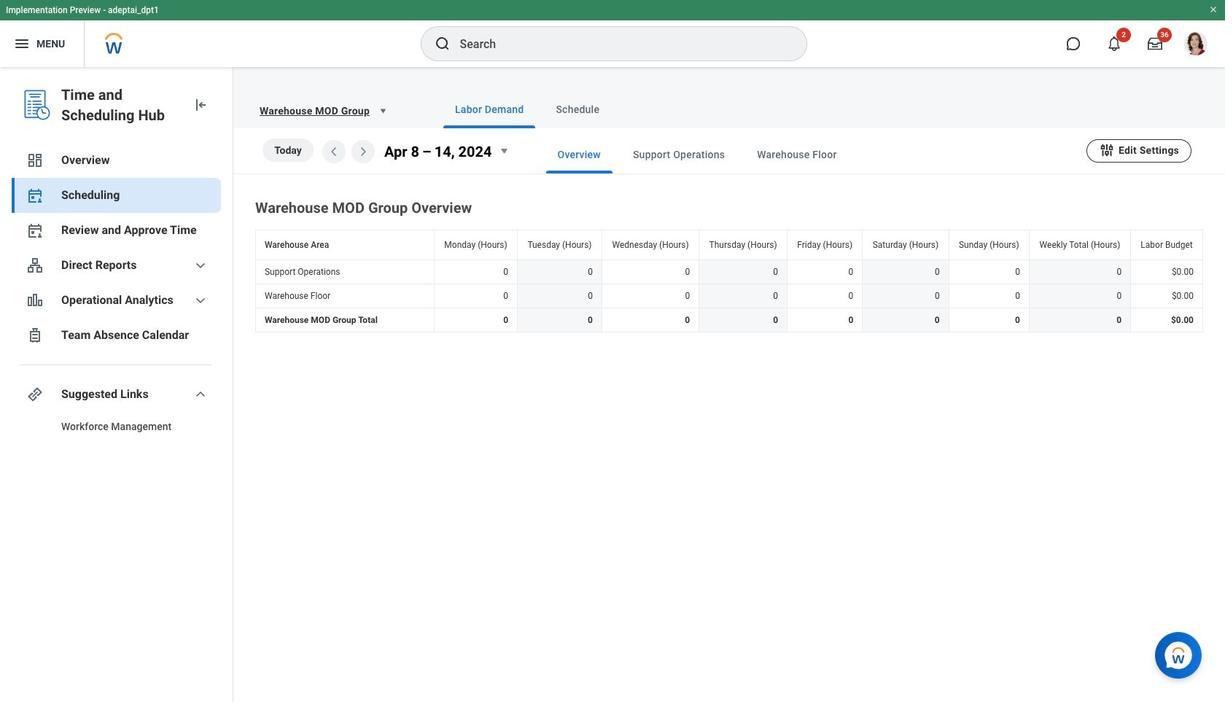 Task type: vqa. For each thing, say whether or not it's contained in the screenshot.
the notifications large IMAGE
yes



Task type: describe. For each thing, give the bounding box(es) containing it.
close environment banner image
[[1210, 5, 1219, 14]]

transformation import image
[[192, 96, 209, 114]]

view team image
[[26, 257, 44, 274]]

search image
[[434, 35, 451, 53]]

chevron right small image
[[355, 143, 372, 160]]

chevron down small image for link icon
[[192, 386, 209, 404]]

chevron down small image for the chart "icon"
[[192, 292, 209, 309]]

1 vertical spatial tab list
[[517, 136, 1087, 174]]

inbox large image
[[1149, 36, 1163, 51]]

navigation pane region
[[0, 67, 234, 703]]

time and scheduling hub element
[[61, 85, 180, 126]]

link image
[[26, 386, 44, 404]]

chevron down small image for view team icon
[[192, 257, 209, 274]]

caret down small image
[[376, 104, 390, 118]]

Search Workday  search field
[[460, 28, 777, 60]]



Task type: locate. For each thing, give the bounding box(es) containing it.
1 vertical spatial chevron down small image
[[192, 292, 209, 309]]

tab panel
[[234, 128, 1226, 336]]

banner
[[0, 0, 1226, 67]]

dashboard image
[[26, 152, 44, 169]]

2 vertical spatial chevron down small image
[[192, 386, 209, 404]]

1 chevron down small image from the top
[[192, 257, 209, 274]]

0 vertical spatial chevron down small image
[[192, 257, 209, 274]]

chevron left small image
[[325, 143, 343, 160]]

3 chevron down small image from the top
[[192, 386, 209, 404]]

chevron down small image
[[192, 257, 209, 274], [192, 292, 209, 309], [192, 386, 209, 404]]

calendar user solid image
[[26, 222, 44, 239]]

0 vertical spatial tab list
[[414, 90, 1208, 128]]

tab list
[[414, 90, 1208, 128], [517, 136, 1087, 174]]

configure image
[[1100, 142, 1116, 158]]

justify image
[[13, 35, 31, 53]]

calendar user solid image
[[26, 187, 44, 204]]

2 chevron down small image from the top
[[192, 292, 209, 309]]

caret down small image
[[495, 142, 513, 160]]

chart image
[[26, 292, 44, 309]]

task timeoff image
[[26, 327, 44, 344]]

profile logan mcneil image
[[1185, 32, 1208, 58]]

notifications large image
[[1108, 36, 1122, 51]]



